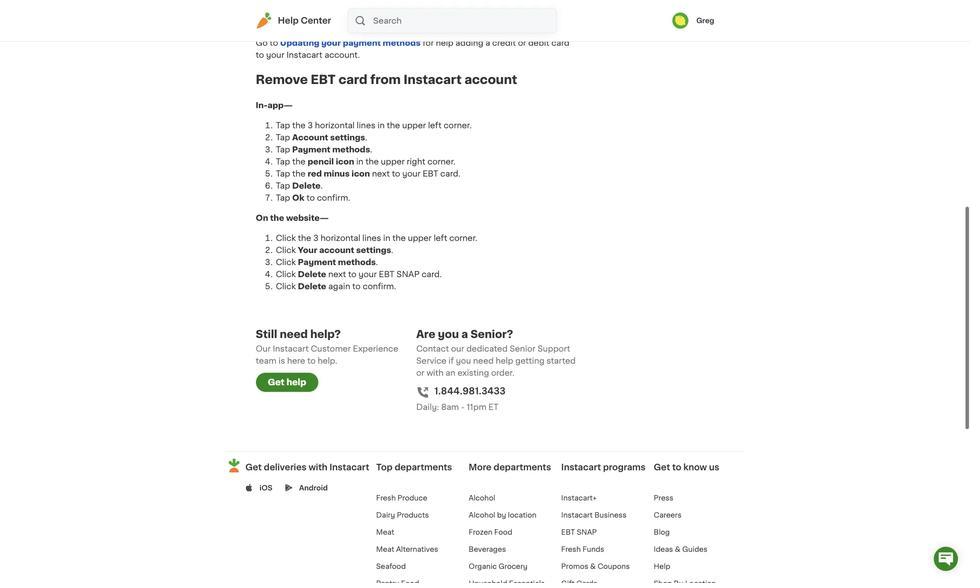 Task type: vqa. For each thing, say whether or not it's contained in the screenshot.
Blend inside the Capri Sun Strawberry Kiwi Naturally Flavored Juice Drink Blend
no



Task type: locate. For each thing, give the bounding box(es) containing it.
snap
[[397, 270, 420, 278], [577, 529, 597, 536]]

1 horizontal spatial fresh
[[562, 546, 581, 553]]

card up any
[[335, 6, 353, 14]]

senior?
[[471, 329, 514, 339]]

0 horizontal spatial debit
[[312, 6, 333, 14]]

1 horizontal spatial account
[[465, 74, 518, 85]]

taxes,
[[533, 6, 557, 14]]

0 horizontal spatial need
[[280, 329, 308, 339]]

or inside your credit or debit card covers fees, bottle deposits in some states, taxes, delivery tips, and any other non-ebt eligible items you may want to purchase.
[[302, 6, 310, 14]]

if
[[449, 357, 454, 365]]

2 tap from the top
[[276, 133, 290, 141]]

1 horizontal spatial or
[[417, 369, 425, 377]]

0 vertical spatial you
[[460, 19, 475, 27]]

meat for "meat" link at the left
[[376, 529, 395, 536]]

lines inside click the 3 horizontal lines in the upper left corner. click your account settings . click payment methods . click delete next to your ebt snap card. click delete again to confirm.
[[363, 234, 381, 242]]

fresh up promos
[[562, 546, 581, 553]]

instacart business
[[562, 512, 627, 519]]

need down dedicated
[[473, 357, 494, 365]]

methods up minus
[[333, 145, 370, 153]]

you
[[460, 19, 475, 27], [438, 329, 459, 339], [456, 357, 471, 365]]

next
[[372, 169, 390, 177], [328, 270, 346, 278]]

credit up the tips,
[[276, 6, 299, 14]]

0 vertical spatial debit
[[312, 6, 333, 14]]

updating
[[280, 39, 320, 47]]

for
[[423, 39, 434, 47]]

horizontal up account
[[315, 121, 355, 129]]

instacart up here
[[273, 345, 309, 353]]

2 horizontal spatial or
[[518, 39, 527, 47]]

0 vertical spatial credit
[[276, 6, 299, 14]]

organic
[[469, 563, 497, 570]]

0 vertical spatial card.
[[441, 169, 461, 177]]

still need help? our instacart customer experience team is here to help.
[[256, 329, 399, 365]]

fresh up dairy
[[376, 494, 396, 501]]

3 up account
[[308, 121, 313, 129]]

1 horizontal spatial departments
[[494, 463, 551, 471]]

help inside are you a senior? contact our dedicated senior support service if you need help getting started or with an existing order.
[[496, 357, 514, 365]]

or
[[302, 6, 310, 14], [518, 39, 527, 47], [417, 369, 425, 377]]

departments for more departments
[[494, 463, 551, 471]]

your inside click the 3 horizontal lines in the upper left corner. click your account settings . click payment methods . click delete next to your ebt snap card. click delete again to confirm.
[[359, 270, 377, 278]]

1 vertical spatial or
[[518, 39, 527, 47]]

1 horizontal spatial &
[[675, 546, 681, 553]]

products
[[397, 512, 429, 519]]

a right adding
[[486, 39, 491, 47]]

help up the "order."
[[496, 357, 514, 365]]

next right minus
[[372, 169, 390, 177]]

confirm. down minus
[[317, 194, 350, 202]]

getting
[[516, 357, 545, 365]]

1 vertical spatial icon
[[352, 169, 370, 177]]

& down funds
[[591, 563, 596, 570]]

0 vertical spatial 3
[[308, 121, 313, 129]]

upper
[[402, 121, 426, 129], [381, 157, 405, 165], [408, 234, 432, 242]]

1 vertical spatial snap
[[577, 529, 597, 536]]

alcohol by location link
[[469, 512, 537, 519]]

1 horizontal spatial confirm.
[[363, 282, 396, 290]]

credit down want
[[493, 39, 516, 47]]

your up delivery
[[256, 6, 274, 14]]

account up again
[[319, 246, 355, 254]]

alcohol down alcohol link
[[469, 512, 496, 519]]

0 vertical spatial alcohol
[[469, 494, 496, 501]]

your
[[256, 6, 274, 14], [298, 246, 317, 254]]

grocery
[[499, 563, 528, 570]]

instacart down "for help adding a credit or debit card to your instacart account." on the top of the page
[[404, 74, 462, 85]]

departments up produce
[[395, 463, 452, 471]]

0 vertical spatial settings
[[330, 133, 365, 141]]

1.844.981.3433 link
[[435, 385, 506, 399]]

get right instacart shopper app logo
[[246, 463, 262, 471]]

or up the help center
[[302, 6, 310, 14]]

0 horizontal spatial confirm.
[[317, 194, 350, 202]]

debit
[[312, 6, 333, 14], [529, 39, 550, 47]]

account down adding
[[465, 74, 518, 85]]

icon up minus
[[336, 157, 354, 165]]

here
[[287, 357, 305, 365]]

3 inside "tap the 3 horizontal lines in the upper left corner. tap account settings . tap payment methods . tap the pencil icon in the upper right corner. tap the red minus icon next to your ebt card. tap delete . tap ok to confirm."
[[308, 121, 313, 129]]

&
[[675, 546, 681, 553], [591, 563, 596, 570]]

confirm. inside "tap the 3 horizontal lines in the upper left corner. tap account settings . tap payment methods . tap the pencil icon in the upper right corner. tap the red minus icon next to your ebt card. tap delete . tap ok to confirm."
[[317, 194, 350, 202]]

0 vertical spatial left
[[428, 121, 442, 129]]

1 click from the top
[[276, 234, 296, 242]]

red
[[308, 169, 322, 177]]

tap
[[276, 121, 290, 129], [276, 133, 290, 141], [276, 145, 290, 153], [276, 157, 290, 165], [276, 169, 290, 177], [276, 181, 290, 190], [276, 194, 290, 202]]

help for help link on the right bottom of page
[[654, 563, 671, 570]]

instacart+ link
[[562, 494, 597, 501]]

1 vertical spatial debit
[[529, 39, 550, 47]]

help down ideas on the bottom of page
[[654, 563, 671, 570]]

methods up again
[[338, 258, 376, 266]]

2 meat from the top
[[376, 546, 395, 553]]

lines inside "tap the 3 horizontal lines in the upper left corner. tap account settings . tap payment methods . tap the pencil icon in the upper right corner. tap the red minus icon next to your ebt card. tap delete . tap ok to confirm."
[[357, 121, 376, 129]]

icon
[[336, 157, 354, 165], [352, 169, 370, 177]]

1 vertical spatial lines
[[363, 234, 381, 242]]

3 inside click the 3 horizontal lines in the upper left corner. click your account settings . click payment methods . click delete next to your ebt snap card. click delete again to confirm.
[[314, 234, 319, 242]]

help right instacart icon
[[278, 17, 299, 25]]

help right for
[[436, 39, 454, 47]]

0 vertical spatial &
[[675, 546, 681, 553]]

with
[[427, 369, 444, 377], [309, 463, 328, 471]]

remove ebt card from instacart account
[[256, 74, 518, 85]]

covers
[[355, 6, 382, 14]]

to inside still need help? our instacart customer experience team is here to help.
[[307, 357, 316, 365]]

1 vertical spatial card.
[[422, 270, 442, 278]]

0 horizontal spatial account
[[319, 246, 355, 254]]

ebt inside click the 3 horizontal lines in the upper left corner. click your account settings . click payment methods . click delete next to your ebt snap card. click delete again to confirm.
[[379, 270, 395, 278]]

meat down "meat" link at the left
[[376, 546, 395, 553]]

fresh for fresh funds
[[562, 546, 581, 553]]

with up android
[[309, 463, 328, 471]]

0 horizontal spatial departments
[[395, 463, 452, 471]]

debit inside "for help adding a credit or debit card to your instacart account."
[[529, 39, 550, 47]]

an
[[446, 369, 456, 377]]

0 horizontal spatial help
[[278, 17, 299, 25]]

1 vertical spatial 3
[[314, 234, 319, 242]]

horizontal inside "tap the 3 horizontal lines in the upper left corner. tap account settings . tap payment methods . tap the pencil icon in the upper right corner. tap the red minus icon next to your ebt card. tap delete . tap ok to confirm."
[[315, 121, 355, 129]]

instacart
[[287, 51, 323, 59], [404, 74, 462, 85], [273, 345, 309, 353], [330, 463, 370, 471], [562, 463, 601, 471], [562, 512, 593, 519]]

in
[[470, 6, 477, 14], [378, 121, 385, 129], [357, 157, 364, 165], [384, 234, 391, 242]]

0 vertical spatial or
[[302, 6, 310, 14]]

0 vertical spatial card
[[335, 6, 353, 14]]

0 horizontal spatial a
[[462, 329, 468, 339]]

instacart programs
[[562, 463, 646, 471]]

promos
[[562, 563, 589, 570]]

0 horizontal spatial credit
[[276, 6, 299, 14]]

horizontal
[[315, 121, 355, 129], [321, 234, 361, 242]]

updating your payment methods link
[[280, 39, 421, 47]]

horizontal inside click the 3 horizontal lines in the upper left corner. click your account settings . click payment methods . click delete next to your ebt snap card. click delete again to confirm.
[[321, 234, 361, 242]]

0 vertical spatial meat
[[376, 529, 395, 536]]

payment up again
[[298, 258, 336, 266]]

lines
[[357, 121, 376, 129], [363, 234, 381, 242]]

0 vertical spatial a
[[486, 39, 491, 47]]

daily:
[[417, 403, 439, 411]]

help for get
[[287, 378, 306, 386]]

or down states,
[[518, 39, 527, 47]]

help down here
[[287, 378, 306, 386]]

android link
[[299, 483, 328, 493]]

0 horizontal spatial with
[[309, 463, 328, 471]]

with down service
[[427, 369, 444, 377]]

methods down eligible
[[383, 39, 421, 47]]

departments right more
[[494, 463, 551, 471]]

horizontal for account
[[321, 234, 361, 242]]

1 vertical spatial help
[[654, 563, 671, 570]]

your inside your credit or debit card covers fees, bottle deposits in some states, taxes, delivery tips, and any other non-ebt eligible items you may want to purchase.
[[256, 6, 274, 14]]

7 tap from the top
[[276, 194, 290, 202]]

.
[[365, 133, 368, 141], [370, 145, 373, 153], [321, 181, 323, 190], [391, 246, 394, 254], [376, 258, 378, 266]]

card down purchase.
[[552, 39, 570, 47]]

1 departments from the left
[[395, 463, 452, 471]]

blog link
[[654, 529, 670, 536]]

alcohol for alcohol by location
[[469, 512, 496, 519]]

0 vertical spatial snap
[[397, 270, 420, 278]]

press link
[[654, 494, 674, 501]]

2 vertical spatial help
[[287, 378, 306, 386]]

0 vertical spatial next
[[372, 169, 390, 177]]

credit
[[276, 6, 299, 14], [493, 39, 516, 47]]

0 vertical spatial need
[[280, 329, 308, 339]]

your
[[322, 39, 341, 47], [266, 51, 285, 59], [403, 169, 421, 177], [359, 270, 377, 278]]

0 horizontal spatial next
[[328, 270, 346, 278]]

corner. for click the 3 horizontal lines in the upper left corner. click your account settings . click payment methods . click delete next to your ebt snap card. click delete again to confirm.
[[450, 234, 478, 242]]

0 vertical spatial fresh
[[376, 494, 396, 501]]

promos & coupons link
[[562, 563, 630, 570]]

1 vertical spatial meat
[[376, 546, 395, 553]]

0 horizontal spatial or
[[302, 6, 310, 14]]

help inside "for help adding a credit or debit card to your instacart account."
[[436, 39, 454, 47]]

website—
[[286, 214, 329, 222]]

methods inside "tap the 3 horizontal lines in the upper left corner. tap account settings . tap payment methods . tap the pencil icon in the upper right corner. tap the red minus icon next to your ebt card. tap delete . tap ok to confirm."
[[333, 145, 370, 153]]

1 vertical spatial account
[[319, 246, 355, 254]]

instacart down updating at the top
[[287, 51, 323, 59]]

1 vertical spatial methods
[[333, 145, 370, 153]]

0 horizontal spatial get
[[246, 463, 262, 471]]

help inside button
[[287, 378, 306, 386]]

daily: 8am - 11pm et
[[417, 403, 499, 411]]

credit inside "for help adding a credit or debit card to your instacart account."
[[493, 39, 516, 47]]

alcohol by location
[[469, 512, 537, 519]]

in inside click the 3 horizontal lines in the upper left corner. click your account settings . click payment methods . click delete next to your ebt snap card. click delete again to confirm.
[[384, 234, 391, 242]]

1 vertical spatial your
[[298, 246, 317, 254]]

0 vertical spatial upper
[[402, 121, 426, 129]]

settings inside "tap the 3 horizontal lines in the upper left corner. tap account settings . tap payment methods . tap the pencil icon in the upper right corner. tap the red minus icon next to your ebt card. tap delete . tap ok to confirm."
[[330, 133, 365, 141]]

1 vertical spatial confirm.
[[363, 282, 396, 290]]

2 horizontal spatial help
[[496, 357, 514, 365]]

0 horizontal spatial your
[[256, 6, 274, 14]]

instacart down 'instacart+'
[[562, 512, 593, 519]]

alcohol up 'alcohol by location'
[[469, 494, 496, 501]]

go to updating your payment methods
[[256, 39, 421, 47]]

you left may
[[460, 19, 475, 27]]

1 vertical spatial need
[[473, 357, 494, 365]]

help
[[436, 39, 454, 47], [496, 357, 514, 365], [287, 378, 306, 386]]

1 vertical spatial you
[[438, 329, 459, 339]]

0 vertical spatial account
[[465, 74, 518, 85]]

need up here
[[280, 329, 308, 339]]

0 horizontal spatial snap
[[397, 270, 420, 278]]

left
[[428, 121, 442, 129], [434, 234, 448, 242]]

android
[[299, 484, 328, 491]]

customer
[[311, 345, 351, 353]]

1 alcohol from the top
[[469, 494, 496, 501]]

get up press
[[654, 463, 671, 471]]

card inside your credit or debit card covers fees, bottle deposits in some states, taxes, delivery tips, and any other non-ebt eligible items you may want to purchase.
[[335, 6, 353, 14]]

get
[[268, 378, 285, 386], [246, 463, 262, 471], [654, 463, 671, 471]]

guides
[[683, 546, 708, 553]]

1 meat from the top
[[376, 529, 395, 536]]

payment down account
[[292, 145, 331, 153]]

2 vertical spatial corner.
[[450, 234, 478, 242]]

0 horizontal spatial fresh
[[376, 494, 396, 501]]

5 click from the top
[[276, 282, 296, 290]]

1 horizontal spatial need
[[473, 357, 494, 365]]

the
[[292, 121, 306, 129], [387, 121, 400, 129], [292, 157, 306, 165], [366, 157, 379, 165], [292, 169, 306, 177], [270, 214, 284, 222], [298, 234, 311, 242], [393, 234, 406, 242]]

credit inside your credit or debit card covers fees, bottle deposits in some states, taxes, delivery tips, and any other non-ebt eligible items you may want to purchase.
[[276, 6, 299, 14]]

0 vertical spatial confirm.
[[317, 194, 350, 202]]

2 departments from the left
[[494, 463, 551, 471]]

lines for .
[[357, 121, 376, 129]]

blog
[[654, 529, 670, 536]]

1 vertical spatial next
[[328, 270, 346, 278]]

you up our
[[438, 329, 459, 339]]

instacart+
[[562, 494, 597, 501]]

bottle
[[406, 6, 430, 14]]

upper for settings
[[408, 234, 432, 242]]

location
[[508, 512, 537, 519]]

1 horizontal spatial a
[[486, 39, 491, 47]]

0 vertical spatial horizontal
[[315, 121, 355, 129]]

1 horizontal spatial debit
[[529, 39, 550, 47]]

order.
[[492, 369, 515, 377]]

eligible
[[404, 19, 433, 27]]

pencil
[[308, 157, 334, 165]]

get for get help
[[268, 378, 285, 386]]

1 horizontal spatial with
[[427, 369, 444, 377]]

& right ideas on the bottom of page
[[675, 546, 681, 553]]

horizontal down website—
[[321, 234, 361, 242]]

1 horizontal spatial snap
[[577, 529, 597, 536]]

1 vertical spatial alcohol
[[469, 512, 496, 519]]

your inside "tap the 3 horizontal lines in the upper left corner. tap account settings . tap payment methods . tap the pencil icon in the upper right corner. tap the red minus icon next to your ebt card. tap delete . tap ok to confirm."
[[403, 169, 421, 177]]

0 vertical spatial payment
[[292, 145, 331, 153]]

1 vertical spatial help
[[496, 357, 514, 365]]

a
[[486, 39, 491, 47], [462, 329, 468, 339]]

top departments
[[376, 463, 452, 471]]

instacart business link
[[562, 512, 627, 519]]

1 vertical spatial &
[[591, 563, 596, 570]]

2 vertical spatial or
[[417, 369, 425, 377]]

2 click from the top
[[276, 246, 296, 254]]

3 down website—
[[314, 234, 319, 242]]

horizontal for settings
[[315, 121, 355, 129]]

2 vertical spatial upper
[[408, 234, 432, 242]]

meat link
[[376, 529, 395, 536]]

2 alcohol from the top
[[469, 512, 496, 519]]

instacart inside "for help adding a credit or debit card to your instacart account."
[[287, 51, 323, 59]]

1 horizontal spatial get
[[268, 378, 285, 386]]

left inside click the 3 horizontal lines in the upper left corner. click your account settings . click payment methods . click delete next to your ebt snap card. click delete again to confirm.
[[434, 234, 448, 242]]

to inside "for help adding a credit or debit card to your instacart account."
[[256, 51, 264, 59]]

instacart up instacart+ link
[[562, 463, 601, 471]]

& for promos
[[591, 563, 596, 570]]

1 vertical spatial card
[[552, 39, 570, 47]]

1 horizontal spatial help
[[654, 563, 671, 570]]

1 vertical spatial a
[[462, 329, 468, 339]]

4 click from the top
[[276, 270, 296, 278]]

a inside "for help adding a credit or debit card to your instacart account."
[[486, 39, 491, 47]]

account
[[465, 74, 518, 85], [319, 246, 355, 254]]

1 vertical spatial payment
[[298, 258, 336, 266]]

fresh funds link
[[562, 546, 605, 553]]

0 vertical spatial help
[[436, 39, 454, 47]]

next inside "tap the 3 horizontal lines in the upper left corner. tap account settings . tap payment methods . tap the pencil icon in the upper right corner. tap the red minus icon next to your ebt card. tap delete . tap ok to confirm."
[[372, 169, 390, 177]]

a up our
[[462, 329, 468, 339]]

need
[[280, 329, 308, 339], [473, 357, 494, 365]]

next up again
[[328, 270, 346, 278]]

delete
[[292, 181, 321, 190], [298, 270, 326, 278], [298, 282, 326, 290]]

1 horizontal spatial credit
[[493, 39, 516, 47]]

get inside button
[[268, 378, 285, 386]]

0 horizontal spatial help
[[287, 378, 306, 386]]

debit up center on the left top of page
[[312, 6, 333, 14]]

frozen food link
[[469, 529, 513, 536]]

0 vertical spatial corner.
[[444, 121, 472, 129]]

1 horizontal spatial 3
[[314, 234, 319, 242]]

press
[[654, 494, 674, 501]]

get down is
[[268, 378, 285, 386]]

3
[[308, 121, 313, 129], [314, 234, 319, 242]]

left inside "tap the 3 horizontal lines in the upper left corner. tap account settings . tap payment methods . tap the pencil icon in the upper right corner. tap the red minus icon next to your ebt card. tap delete . tap ok to confirm."
[[428, 121, 442, 129]]

lines for settings
[[363, 234, 381, 242]]

you right if
[[456, 357, 471, 365]]

card down account. at the left of the page
[[339, 74, 368, 85]]

icon right minus
[[352, 169, 370, 177]]

-
[[461, 403, 465, 411]]

1 vertical spatial left
[[434, 234, 448, 242]]

upper inside click the 3 horizontal lines in the upper left corner. click your account settings . click payment methods . click delete next to your ebt snap card. click delete again to confirm.
[[408, 234, 432, 242]]

debit down purchase.
[[529, 39, 550, 47]]

0 vertical spatial delete
[[292, 181, 321, 190]]

2 vertical spatial methods
[[338, 258, 376, 266]]

card inside "for help adding a credit or debit card to your instacart account."
[[552, 39, 570, 47]]

your down website—
[[298, 246, 317, 254]]

want
[[497, 19, 516, 27]]

or down service
[[417, 369, 425, 377]]

1 horizontal spatial help
[[436, 39, 454, 47]]

0 horizontal spatial &
[[591, 563, 596, 570]]

corner. inside click the 3 horizontal lines in the upper left corner. click your account settings . click payment methods . click delete next to your ebt snap card. click delete again to confirm.
[[450, 234, 478, 242]]

1 vertical spatial settings
[[356, 246, 391, 254]]

1 vertical spatial with
[[309, 463, 328, 471]]

with inside are you a senior? contact our dedicated senior support service if you need help getting started or with an existing order.
[[427, 369, 444, 377]]

confirm. right again
[[363, 282, 396, 290]]

on
[[256, 214, 268, 222]]

1 horizontal spatial next
[[372, 169, 390, 177]]

0 vertical spatial your
[[256, 6, 274, 14]]

account inside click the 3 horizontal lines in the upper left corner. click your account settings . click payment methods . click delete next to your ebt snap card. click delete again to confirm.
[[319, 246, 355, 254]]

to
[[518, 19, 527, 27], [270, 39, 278, 47], [256, 51, 264, 59], [392, 169, 401, 177], [307, 194, 315, 202], [348, 270, 357, 278], [353, 282, 361, 290], [307, 357, 316, 365], [673, 463, 682, 471]]

get for get deliveries with instacart
[[246, 463, 262, 471]]

or inside "for help adding a credit or debit card to your instacart account."
[[518, 39, 527, 47]]

2 horizontal spatial get
[[654, 463, 671, 471]]

meat down dairy
[[376, 529, 395, 536]]



Task type: describe. For each thing, give the bounding box(es) containing it.
are
[[417, 329, 436, 339]]

careers
[[654, 512, 682, 519]]

top
[[376, 463, 393, 471]]

dairy products
[[376, 512, 429, 519]]

help center link
[[256, 13, 331, 29]]

4 tap from the top
[[276, 157, 290, 165]]

you inside your credit or debit card covers fees, bottle deposits in some states, taxes, delivery tips, and any other non-ebt eligible items you may want to purchase.
[[460, 19, 475, 27]]

help link
[[654, 563, 671, 570]]

for help adding a credit or debit card to your instacart account.
[[256, 39, 570, 59]]

go
[[256, 39, 268, 47]]

some
[[479, 6, 501, 14]]

1 tap from the top
[[276, 121, 290, 129]]

6 tap from the top
[[276, 181, 290, 190]]

or inside are you a senior? contact our dedicated senior support service if you need help getting started or with an existing order.
[[417, 369, 425, 377]]

frozen food
[[469, 529, 513, 536]]

existing
[[458, 369, 489, 377]]

android play store logo image
[[285, 484, 293, 492]]

fresh for fresh produce
[[376, 494, 396, 501]]

may
[[477, 19, 494, 27]]

ios app store logo image
[[246, 484, 253, 492]]

2 vertical spatial you
[[456, 357, 471, 365]]

promos & coupons
[[562, 563, 630, 570]]

still
[[256, 329, 277, 339]]

alcohol for alcohol link
[[469, 494, 496, 501]]

Search search field
[[372, 9, 556, 33]]

adding
[[456, 39, 484, 47]]

card. inside "tap the 3 horizontal lines in the upper left corner. tap account settings . tap payment methods . tap the pencil icon in the upper right corner. tap the red minus icon next to your ebt card. tap delete . tap ok to confirm."
[[441, 169, 461, 177]]

payment inside "tap the 3 horizontal lines in the upper left corner. tap account settings . tap payment methods . tap the pencil icon in the upper right corner. tap the red minus icon next to your ebt card. tap delete . tap ok to confirm."
[[292, 145, 331, 153]]

get help
[[268, 378, 306, 386]]

items
[[435, 19, 458, 27]]

get to know us
[[654, 463, 720, 471]]

11pm
[[467, 403, 487, 411]]

need inside still need help? our instacart customer experience team is here to help.
[[280, 329, 308, 339]]

1 vertical spatial upper
[[381, 157, 405, 165]]

instacart inside still need help? our instacart customer experience team is here to help.
[[273, 345, 309, 353]]

greg
[[697, 17, 715, 24]]

to inside your credit or debit card covers fees, bottle deposits in some states, taxes, delivery tips, and any other non-ebt eligible items you may want to purchase.
[[518, 19, 527, 27]]

et
[[489, 403, 499, 411]]

business
[[595, 512, 627, 519]]

3 click from the top
[[276, 258, 296, 266]]

coupons
[[598, 563, 630, 570]]

beverages link
[[469, 546, 506, 553]]

user avatar image
[[673, 13, 689, 29]]

dairy
[[376, 512, 395, 519]]

contact
[[417, 345, 449, 353]]

meat alternatives link
[[376, 546, 439, 553]]

states,
[[503, 6, 531, 14]]

your credit or debit card covers fees, bottle deposits in some states, taxes, delivery tips, and any other non-ebt eligible items you may want to purchase.
[[256, 6, 570, 27]]

fresh produce
[[376, 494, 428, 501]]

instacart shopper app logo image
[[226, 457, 243, 474]]

instacart image
[[256, 13, 272, 29]]

account
[[292, 133, 329, 141]]

in inside your credit or debit card covers fees, bottle deposits in some states, taxes, delivery tips, and any other non-ebt eligible items you may want to purchase.
[[470, 6, 477, 14]]

departments for top departments
[[395, 463, 452, 471]]

get deliveries with instacart
[[246, 463, 370, 471]]

1 vertical spatial corner.
[[428, 157, 456, 165]]

minus
[[324, 169, 350, 177]]

non-
[[367, 19, 386, 27]]

ideas & guides link
[[654, 546, 708, 553]]

in-app—
[[256, 101, 293, 109]]

tap the 3 horizontal lines in the upper left corner. tap account settings . tap payment methods . tap the pencil icon in the upper right corner. tap the red minus icon next to your ebt card. tap delete . tap ok to confirm.
[[276, 121, 472, 202]]

ios link
[[260, 483, 273, 493]]

fresh produce link
[[376, 494, 428, 501]]

next inside click the 3 horizontal lines in the upper left corner. click your account settings . click payment methods . click delete next to your ebt snap card. click delete again to confirm.
[[328, 270, 346, 278]]

& for ideas
[[675, 546, 681, 553]]

corner. for tap the 3 horizontal lines in the upper left corner. tap account settings . tap payment methods . tap the pencil icon in the upper right corner. tap the red minus icon next to your ebt card. tap delete . tap ok to confirm.
[[444, 121, 472, 129]]

ebt snap
[[562, 529, 597, 536]]

need inside are you a senior? contact our dedicated senior support service if you need help getting started or with an existing order.
[[473, 357, 494, 365]]

left for card.
[[434, 234, 448, 242]]

help for for
[[436, 39, 454, 47]]

card. inside click the 3 horizontal lines in the upper left corner. click your account settings . click payment methods . click delete next to your ebt snap card. click delete again to confirm.
[[422, 270, 442, 278]]

instacart left top
[[330, 463, 370, 471]]

snap inside click the 3 horizontal lines in the upper left corner. click your account settings . click payment methods . click delete next to your ebt snap card. click delete again to confirm.
[[397, 270, 420, 278]]

help?
[[311, 329, 341, 339]]

is
[[279, 357, 285, 365]]

deposits
[[432, 6, 468, 14]]

produce
[[398, 494, 428, 501]]

meat for meat alternatives
[[376, 546, 395, 553]]

payment inside click the 3 horizontal lines in the upper left corner. click your account settings . click payment methods . click delete next to your ebt snap card. click delete again to confirm.
[[298, 258, 336, 266]]

organic grocery
[[469, 563, 528, 570]]

3 tap from the top
[[276, 145, 290, 153]]

meat alternatives
[[376, 546, 439, 553]]

delete inside "tap the 3 horizontal lines in the upper left corner. tap account settings . tap payment methods . tap the pencil icon in the upper right corner. tap the red minus icon next to your ebt card. tap delete . tap ok to confirm."
[[292, 181, 321, 190]]

settings inside click the 3 horizontal lines in the upper left corner. click your account settings . click payment methods . click delete next to your ebt snap card. click delete again to confirm.
[[356, 246, 391, 254]]

in-
[[256, 101, 268, 109]]

ok
[[292, 194, 305, 202]]

account.
[[325, 51, 360, 59]]

get for get to know us
[[654, 463, 671, 471]]

senior
[[510, 345, 536, 353]]

funds
[[583, 546, 605, 553]]

5 tap from the top
[[276, 169, 290, 177]]

again
[[328, 282, 351, 290]]

a inside are you a senior? contact our dedicated senior support service if you need help getting started or with an existing order.
[[462, 329, 468, 339]]

programs
[[604, 463, 646, 471]]

0 vertical spatial icon
[[336, 157, 354, 165]]

1.844.981.3433
[[435, 387, 506, 396]]

1 vertical spatial delete
[[298, 270, 326, 278]]

left for corner.
[[428, 121, 442, 129]]

more
[[469, 463, 492, 471]]

help for help center
[[278, 17, 299, 25]]

ios
[[260, 484, 273, 491]]

delivery
[[256, 19, 288, 27]]

our
[[451, 345, 465, 353]]

your inside click the 3 horizontal lines in the upper left corner. click your account settings . click payment methods . click delete next to your ebt snap card. click delete again to confirm.
[[298, 246, 317, 254]]

experience
[[353, 345, 399, 353]]

ebt inside "tap the 3 horizontal lines in the upper left corner. tap account settings . tap payment methods . tap the pencil icon in the upper right corner. tap the red minus icon next to your ebt card. tap delete . tap ok to confirm."
[[423, 169, 439, 177]]

your inside "for help adding a credit or debit card to your instacart account."
[[266, 51, 285, 59]]

dairy products link
[[376, 512, 429, 519]]

2 vertical spatial card
[[339, 74, 368, 85]]

ebt inside your credit or debit card covers fees, bottle deposits in some states, taxes, delivery tips, and any other non-ebt eligible items you may want to purchase.
[[386, 19, 402, 27]]

other
[[344, 19, 365, 27]]

upper for .
[[402, 121, 426, 129]]

by
[[497, 512, 507, 519]]

help center
[[278, 17, 331, 25]]

2 vertical spatial delete
[[298, 282, 326, 290]]

0 vertical spatial methods
[[383, 39, 421, 47]]

greg link
[[673, 13, 715, 29]]

alcohol link
[[469, 494, 496, 501]]

3 for your
[[314, 234, 319, 242]]

help.
[[318, 357, 338, 365]]

frozen
[[469, 529, 493, 536]]

debit inside your credit or debit card covers fees, bottle deposits in some states, taxes, delivery tips, and any other non-ebt eligible items you may want to purchase.
[[312, 6, 333, 14]]

methods inside click the 3 horizontal lines in the upper left corner. click your account settings . click payment methods . click delete next to your ebt snap card. click delete again to confirm.
[[338, 258, 376, 266]]

deliveries
[[264, 463, 307, 471]]

3 for account
[[308, 121, 313, 129]]

service
[[417, 357, 447, 365]]

confirm. inside click the 3 horizontal lines in the upper left corner. click your account settings . click payment methods . click delete next to your ebt snap card. click delete again to confirm.
[[363, 282, 396, 290]]

team
[[256, 357, 277, 365]]

from
[[370, 74, 401, 85]]

remove
[[256, 74, 308, 85]]

center
[[301, 17, 331, 25]]



